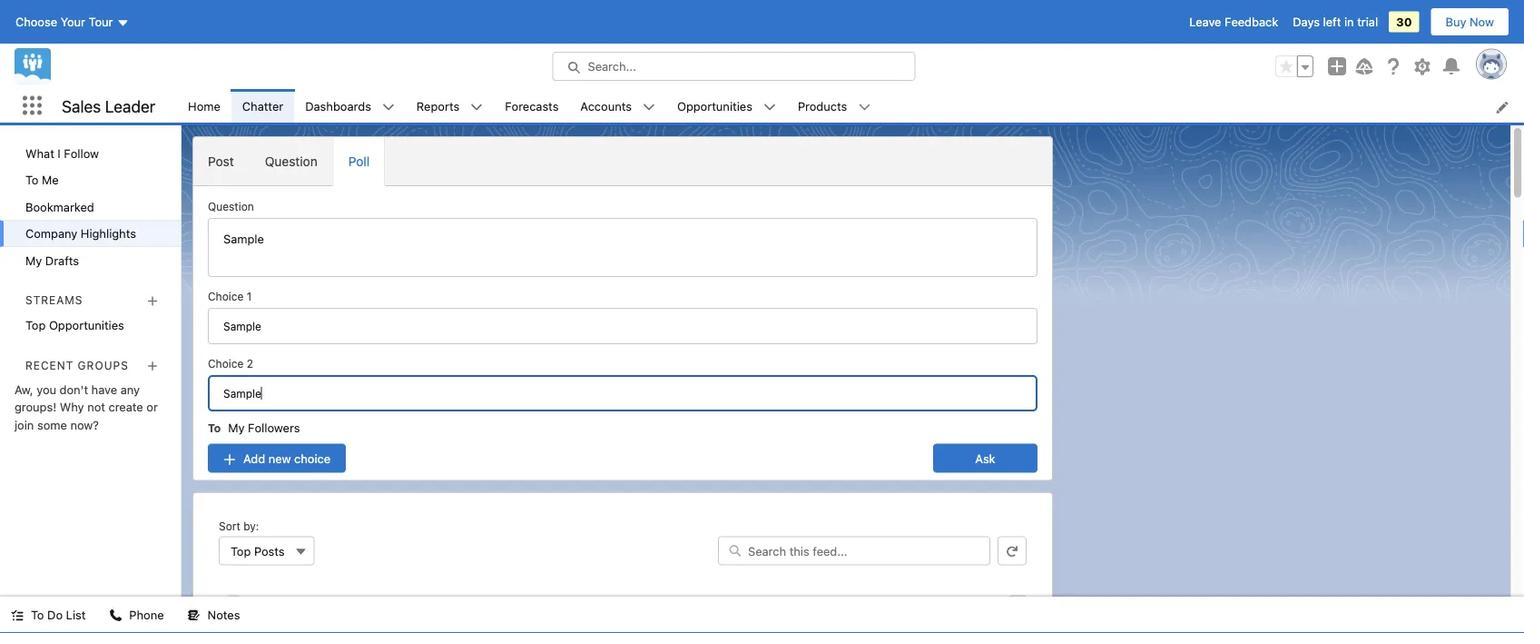 Task type: vqa. For each thing, say whether or not it's contained in the screenshot.
Accounts
yes



Task type: locate. For each thing, give the bounding box(es) containing it.
text default image right reports
[[471, 101, 483, 113]]

to left me
[[25, 173, 39, 187]]

top down sort by:
[[231, 544, 251, 558]]

bookmarked link
[[0, 193, 181, 220]]

question
[[265, 153, 318, 168], [208, 200, 254, 213]]

question link
[[250, 137, 333, 185]]

join
[[15, 418, 34, 432]]

top inside button
[[231, 544, 251, 558]]

0 vertical spatial to
[[25, 173, 39, 187]]

opportunities down search... button
[[678, 99, 753, 112]]

dashboards list item
[[294, 89, 406, 123]]

recent
[[25, 359, 74, 372]]

notes
[[208, 608, 240, 622]]

text default image
[[382, 101, 395, 113], [471, 101, 483, 113], [764, 101, 776, 113], [11, 609, 24, 622], [109, 609, 122, 622], [188, 609, 200, 622]]

text default image inside reports list item
[[471, 101, 483, 113]]

0 vertical spatial choice
[[208, 290, 244, 302]]

1 vertical spatial top
[[231, 544, 251, 558]]

to do list button
[[0, 597, 97, 633]]

Choice 2 text field
[[208, 375, 1038, 411]]

phone
[[129, 608, 164, 622]]

1 vertical spatial choice
[[208, 357, 244, 370]]

text default image left the 'products' link
[[764, 101, 776, 113]]

tab list containing post
[[193, 136, 1054, 186]]

0 horizontal spatial question
[[208, 200, 254, 213]]

post link
[[193, 137, 250, 185]]

1 choice from the top
[[208, 290, 244, 302]]

choice left 1
[[208, 290, 244, 302]]

text default image inside phone button
[[109, 609, 122, 622]]

howard jones (sample) link
[[259, 596, 390, 611]]

jones
[[304, 596, 337, 610]]

home
[[188, 99, 221, 112]]

to for to my followers
[[208, 421, 221, 434]]

choice left '2'
[[208, 357, 244, 370]]

some
[[37, 418, 67, 432]]

not
[[87, 400, 105, 414]]

opportunities list item
[[667, 89, 787, 123]]

to inside "to my followers"
[[208, 421, 221, 434]]

opportunities down streams
[[49, 318, 124, 332]]

accounts link
[[570, 89, 643, 123]]

my left the drafts
[[25, 253, 42, 267]]

opportunities link
[[667, 89, 764, 123]]

Sort by: button
[[219, 536, 315, 565]]

left
[[1324, 15, 1342, 29]]

choice
[[208, 290, 244, 302], [208, 357, 244, 370]]

1 vertical spatial to
[[208, 421, 221, 434]]

to my followers
[[208, 421, 300, 434]]

or
[[147, 400, 158, 414]]

dashboards link
[[294, 89, 382, 123]]

0 horizontal spatial top
[[25, 318, 46, 332]]

products link
[[787, 89, 859, 123]]

this
[[539, 596, 559, 610]]

tab list
[[193, 136, 1054, 186]]

ruby anderson link
[[407, 596, 491, 611]]

my drafts
[[25, 253, 79, 267]]

question inside tab list
[[265, 153, 318, 168]]

1 horizontal spatial opportunities
[[678, 99, 753, 112]]

text default image left notes
[[188, 609, 200, 622]]

leave feedback link
[[1190, 15, 1279, 29]]

poll
[[349, 153, 370, 168]]

ruby anderson image
[[219, 594, 248, 624]]

text default image left do
[[11, 609, 24, 622]]

text default image
[[643, 101, 656, 113]]

text default image inside opportunities list item
[[764, 101, 776, 113]]

dashboards
[[305, 99, 371, 112]]

streams link
[[25, 294, 83, 307]]

me
[[42, 173, 59, 187]]

forecasts link
[[494, 89, 570, 123]]

howard jones (sample) — ruby anderson created this note.
[[259, 596, 590, 610]]

groups
[[78, 359, 129, 372]]

opportunities
[[678, 99, 753, 112], [49, 318, 124, 332]]

top for top posts
[[231, 544, 251, 558]]

create
[[109, 400, 143, 414]]

any
[[121, 383, 140, 396]]

created
[[494, 596, 536, 610]]

anderson
[[438, 596, 491, 610]]

to me link
[[0, 167, 181, 193]]

highlights
[[81, 227, 136, 240]]

search...
[[588, 59, 637, 73]]

list
[[177, 89, 1525, 123]]

sort
[[219, 520, 240, 533]]

1 horizontal spatial top
[[231, 544, 251, 558]]

1 horizontal spatial question
[[265, 153, 318, 168]]

0 vertical spatial opportunities
[[678, 99, 753, 112]]

0 horizontal spatial my
[[25, 253, 42, 267]]

question down post link
[[208, 200, 254, 213]]

company
[[25, 227, 77, 240]]

to
[[25, 173, 39, 187], [208, 421, 221, 434], [31, 608, 44, 622]]

don't
[[60, 383, 88, 396]]

1 horizontal spatial my
[[228, 421, 245, 434]]

feedback
[[1225, 15, 1279, 29]]

group
[[1276, 55, 1314, 77]]

text default image left reports link
[[382, 101, 395, 113]]

you
[[37, 383, 56, 396]]

text default image inside notes button
[[188, 609, 200, 622]]

notes button
[[177, 597, 251, 633]]

products list item
[[787, 89, 882, 123]]

home link
[[177, 89, 231, 123]]

to left do
[[31, 608, 44, 622]]

1 vertical spatial my
[[228, 421, 245, 434]]

my
[[25, 253, 42, 267], [228, 421, 245, 434]]

leader
[[105, 96, 155, 116]]

2 vertical spatial to
[[31, 608, 44, 622]]

reports list item
[[406, 89, 494, 123]]

sort by:
[[219, 520, 259, 533]]

2
[[247, 357, 253, 370]]

i
[[58, 146, 61, 160]]

to inside 'button'
[[31, 608, 44, 622]]

tour
[[89, 15, 113, 29]]

text default image left phone
[[109, 609, 122, 622]]

to me
[[25, 173, 59, 187]]

recent groups link
[[25, 359, 129, 372]]

to for to me
[[25, 173, 39, 187]]

0 vertical spatial top
[[25, 318, 46, 332]]

ruby
[[407, 596, 435, 610]]

1 vertical spatial opportunities
[[49, 318, 124, 332]]

Question text field
[[208, 218, 1038, 277]]

my up add
[[228, 421, 245, 434]]

to left followers on the bottom of page
[[208, 421, 221, 434]]

what i follow link
[[0, 140, 181, 167]]

Choice 1 text field
[[208, 308, 1038, 344]]

list containing home
[[177, 89, 1525, 123]]

2 choice from the top
[[208, 357, 244, 370]]

0 vertical spatial question
[[265, 153, 318, 168]]

top down streams
[[25, 318, 46, 332]]

question down chatter link
[[265, 153, 318, 168]]



Task type: describe. For each thing, give the bounding box(es) containing it.
note.
[[562, 596, 590, 610]]

followers
[[248, 421, 300, 434]]

choose your tour button
[[15, 7, 130, 36]]

company highlights
[[25, 227, 136, 240]]

choice for choice 2
[[208, 357, 244, 370]]

aw,
[[15, 383, 33, 396]]

choose
[[15, 15, 57, 29]]

Search this feed... search field
[[718, 536, 991, 565]]

—
[[393, 596, 404, 610]]

why not create or join some now?
[[15, 400, 158, 432]]

chatter link
[[231, 89, 294, 123]]

1
[[247, 290, 252, 302]]

posts
[[254, 544, 285, 558]]

choose your tour
[[15, 15, 113, 29]]

days left in trial
[[1294, 15, 1379, 29]]

buy now button
[[1431, 7, 1510, 36]]

new
[[269, 451, 291, 465]]

choice for choice 1
[[208, 290, 244, 302]]

my drafts link
[[0, 247, 181, 274]]

top opportunities link
[[0, 312, 181, 339]]

top opportunities
[[25, 318, 124, 332]]

your
[[61, 15, 85, 29]]

choice
[[294, 451, 331, 465]]

list
[[66, 608, 86, 622]]

reports
[[417, 99, 460, 112]]

why
[[60, 400, 84, 414]]

streams
[[25, 294, 83, 307]]

days
[[1294, 15, 1321, 29]]

choice 1
[[208, 290, 252, 302]]

sales leader
[[62, 96, 155, 116]]

in
[[1345, 15, 1355, 29]]

buy now
[[1446, 15, 1495, 29]]

leave
[[1190, 15, 1222, 29]]

to for to do list
[[31, 608, 44, 622]]

text default image inside "dashboards" list item
[[382, 101, 395, 113]]

to do list
[[31, 608, 86, 622]]

search... button
[[553, 52, 916, 81]]

buy
[[1446, 15, 1467, 29]]

(sample)
[[340, 596, 390, 610]]

sales
[[62, 96, 101, 116]]

howard
[[259, 596, 301, 610]]

drafts
[[45, 253, 79, 267]]

add new choice
[[243, 451, 331, 465]]

text default image inside to do list 'button'
[[11, 609, 24, 622]]

trial
[[1358, 15, 1379, 29]]

groups!
[[15, 400, 56, 414]]

accounts list item
[[570, 89, 667, 123]]

phone button
[[98, 597, 175, 633]]

bookmarked
[[25, 200, 94, 213]]

follow
[[64, 146, 99, 160]]

leave feedback
[[1190, 15, 1279, 29]]

ask
[[976, 451, 996, 465]]

opportunities inside list item
[[678, 99, 753, 112]]

now
[[1471, 15, 1495, 29]]

top for top opportunities
[[25, 318, 46, 332]]

forecasts
[[505, 99, 559, 112]]

what
[[25, 146, 54, 160]]

chatter
[[242, 99, 284, 112]]

accounts
[[581, 99, 632, 112]]

0 horizontal spatial opportunities
[[49, 318, 124, 332]]

0 vertical spatial my
[[25, 253, 42, 267]]

ask button
[[934, 444, 1038, 473]]

top posts
[[231, 544, 285, 558]]

by:
[[244, 520, 259, 533]]

aw, you don't have any groups!
[[15, 383, 140, 414]]

do
[[47, 608, 63, 622]]

add
[[243, 451, 265, 465]]

reports link
[[406, 89, 471, 123]]

company highlights link
[[0, 220, 181, 247]]

now?
[[70, 418, 99, 432]]

have
[[91, 383, 117, 396]]

what i follow
[[25, 146, 99, 160]]

1 vertical spatial question
[[208, 200, 254, 213]]

poll link
[[333, 137, 385, 185]]

choice 2
[[208, 357, 253, 370]]



